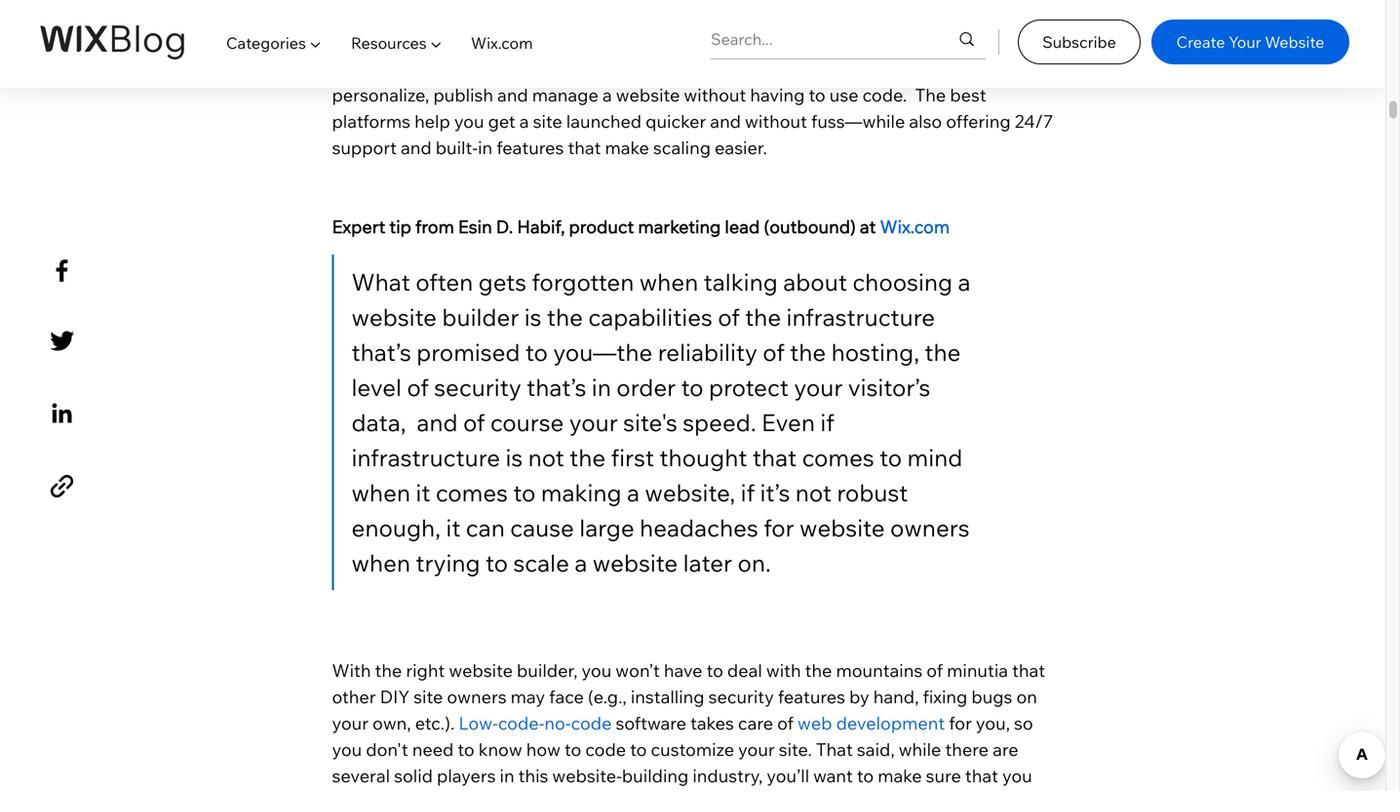 Task type: vqa. For each thing, say whether or not it's contained in the screenshot.
'Community' at the left top
no



Task type: locate. For each thing, give the bounding box(es) containing it.
1 vertical spatial if
[[741, 478, 755, 507]]

1 vertical spatial not
[[796, 478, 832, 507]]

0 vertical spatial builder
[[416, 57, 474, 79]]

2 ▼ from the left
[[430, 33, 442, 53]]

design,
[[928, 57, 988, 79]]

1 ▼ from the left
[[310, 33, 321, 53]]

0 horizontal spatial for
[[764, 513, 795, 542]]

of left the course
[[463, 408, 485, 437]]

there
[[946, 738, 989, 760]]

to down can
[[486, 548, 508, 577]]

create
[[1177, 32, 1226, 52]]

infrastructure up hosting,
[[787, 302, 936, 331]]

1 vertical spatial make
[[878, 765, 922, 787]]

1 vertical spatial features
[[778, 686, 846, 708]]

takes
[[691, 712, 734, 734]]

1 horizontal spatial wix.com link
[[880, 215, 950, 237]]

that up "having"
[[768, 57, 802, 79]]

builder inside a website builder is a popular and affordable solution that enables you to design, personalize, publish and manage a website without having to use code.  the best platforms help you get a site launched quicker and without fuss—while also offering 24/7 support and built-in features that make scaling easier.
[[416, 57, 474, 79]]

that up it's
[[753, 443, 797, 472]]

1 horizontal spatial security
[[709, 686, 774, 708]]

1 vertical spatial code
[[586, 738, 626, 760]]

and
[[576, 57, 607, 79], [498, 84, 528, 106], [710, 110, 741, 132], [401, 136, 432, 158], [417, 408, 458, 437]]

categories
[[226, 33, 306, 53]]

that up "on" on the bottom right
[[1013, 659, 1046, 681]]

hosting,
[[832, 337, 920, 367]]

don't
[[366, 738, 408, 760]]

when up "capabilities"
[[640, 267, 699, 296]]

thought
[[660, 443, 748, 472]]

0 horizontal spatial wix.com
[[471, 33, 533, 53]]

0 vertical spatial site
[[533, 110, 563, 132]]

1 vertical spatial owners
[[447, 686, 507, 708]]

could
[[915, 791, 960, 791]]

at
[[860, 215, 877, 237]]

1 vertical spatial security
[[709, 686, 774, 708]]

installing
[[631, 686, 705, 708]]

▼ right the categories
[[310, 33, 321, 53]]

want
[[814, 765, 853, 787]]

1 horizontal spatial ▼
[[430, 33, 442, 53]]

share article on facebook image
[[45, 254, 79, 288]]

to right the how
[[565, 738, 582, 760]]

own,
[[373, 712, 411, 734]]

the down forgotten on the left top of page
[[547, 302, 583, 331]]

to left you—the
[[526, 337, 548, 367]]

is down gets
[[525, 302, 542, 331]]

1 horizontal spatial not
[[796, 478, 832, 507]]

have
[[664, 659, 703, 681]]

comes
[[802, 443, 875, 472], [436, 478, 508, 507]]

mind
[[908, 443, 963, 472]]

in inside the 'what often gets forgotten when talking about choosing a website builder is the capabilities of the infrastructure that's promised to you—the reliability of the hosting, the level of security that's in order to protect your visitor's data,  and of course your site's speed. even if infrastructure is not the first thought that comes to mind when it comes to making a website, if it's not robust enough, it can cause large headaches for website owners when trying to scale a website later on.'
[[592, 372, 612, 402]]

publish
[[434, 84, 494, 106]]

0 vertical spatial that's
[[352, 337, 411, 367]]

enables
[[806, 57, 870, 79]]

if right even
[[821, 408, 835, 437]]

players
[[437, 765, 496, 787]]

website down robust
[[800, 513, 885, 542]]

0 horizontal spatial is
[[478, 57, 491, 79]]

owners up low-
[[447, 686, 507, 708]]

the up making
[[570, 443, 606, 472]]

so
[[1015, 712, 1034, 734]]

the
[[547, 302, 583, 331], [745, 302, 782, 331], [790, 337, 826, 367], [925, 337, 961, 367], [570, 443, 606, 472], [375, 659, 402, 681], [805, 659, 833, 681], [770, 791, 797, 791]]

and right data,
[[417, 408, 458, 437]]

to left use
[[809, 84, 826, 106]]

you
[[874, 57, 904, 79], [454, 110, 484, 132], [582, 659, 612, 681], [332, 738, 362, 760], [1003, 765, 1033, 787]]

website
[[1266, 32, 1325, 52]]

the down you'll on the right of the page
[[770, 791, 797, 791]]

▼ right the "resources"
[[430, 33, 442, 53]]

wix.com right at
[[880, 215, 950, 237]]

0 vertical spatial make
[[605, 136, 650, 158]]

to down "reliability"
[[681, 372, 704, 402]]

you up code.
[[874, 57, 904, 79]]

of up fixing at the right of the page
[[927, 659, 943, 681]]

the inside the for you, so you don't need to know how to code to customize your site. that said, while there are several solid players in this website-building industry, you'll want to make sure that you do your due diligence before investing in one. making the wrong choice could leave
[[770, 791, 797, 791]]

order
[[617, 372, 676, 402]]

0 vertical spatial if
[[821, 408, 835, 437]]

with
[[767, 659, 801, 681]]

0 horizontal spatial owners
[[447, 686, 507, 708]]

1 horizontal spatial make
[[878, 765, 922, 787]]

investing
[[570, 791, 644, 791]]

low-
[[459, 712, 498, 734]]

0 horizontal spatial site
[[414, 686, 443, 708]]

create your website link
[[1152, 20, 1350, 64]]

with
[[332, 659, 371, 681]]

need
[[412, 738, 454, 760]]

talking
[[704, 267, 778, 296]]

owners
[[891, 513, 970, 542], [447, 686, 507, 708]]

care
[[738, 712, 774, 734]]

infrastructure
[[787, 302, 936, 331], [352, 443, 501, 472]]

to left deal on the bottom of the page
[[707, 659, 724, 681]]

affordable
[[611, 57, 695, 79]]

lead
[[725, 215, 760, 237]]

your down other
[[332, 712, 369, 734]]

a
[[332, 57, 345, 79]]

1 vertical spatial wix.com
[[880, 215, 950, 237]]

minutia
[[947, 659, 1009, 681]]

site down right
[[414, 686, 443, 708]]

owners down robust
[[891, 513, 970, 542]]

scale
[[514, 548, 570, 577]]

hand,
[[874, 686, 919, 708]]

code.
[[863, 84, 908, 106]]

choosing
[[853, 267, 953, 296]]

for you, so you don't need to know how to code to customize your site. that said, while there are several solid players in this website-building industry, you'll want to make sure that you do your due diligence before investing in one. making the wrong choice could leave 
[[332, 712, 1045, 791]]

built-
[[436, 136, 478, 158]]

0 vertical spatial is
[[478, 57, 491, 79]]

code inside the for you, so you don't need to know how to code to customize your site. that said, while there are several solid players in this website-building industry, you'll want to make sure that you do your due diligence before investing in one. making the wrong choice could leave
[[586, 738, 626, 760]]

it up "enough,"
[[416, 478, 431, 507]]

of
[[718, 302, 740, 331], [763, 337, 785, 367], [407, 372, 429, 402], [463, 408, 485, 437], [927, 659, 943, 681], [778, 712, 794, 734]]

other
[[332, 686, 376, 708]]

to up robust
[[880, 443, 903, 472]]

1 horizontal spatial it
[[446, 513, 461, 542]]

1 horizontal spatial owners
[[891, 513, 970, 542]]

mountains
[[836, 659, 923, 681]]

1 horizontal spatial site
[[533, 110, 563, 132]]

website down large
[[593, 548, 678, 577]]

forgotten
[[532, 267, 634, 296]]

1 horizontal spatial is
[[506, 443, 523, 472]]

1 vertical spatial that's
[[527, 372, 587, 402]]

while
[[899, 738, 942, 760]]

infrastructure down data,
[[352, 443, 501, 472]]

for inside the for you, so you don't need to know how to code to customize your site. that said, while there are several solid players in this website-building industry, you'll want to make sure that you do your due diligence before investing in one. making the wrong choice could leave
[[949, 712, 972, 734]]

0 horizontal spatial comes
[[436, 478, 508, 507]]

and up easier.
[[710, 110, 741, 132]]

and up manage
[[576, 57, 607, 79]]

1 vertical spatial it
[[446, 513, 461, 542]]

website down the affordable
[[616, 84, 680, 106]]

security down deal on the bottom of the page
[[709, 686, 774, 708]]

deal
[[728, 659, 763, 681]]

that up 'leave'
[[966, 765, 999, 787]]

make down launched
[[605, 136, 650, 158]]

of inside with the right website builder, you won't have to deal with the mountains of minutia that other diy site owners may face (e.g., installing security features by hand, fixing bugs on your own, etc.).
[[927, 659, 943, 681]]

wix.com link up the 'publish'
[[457, 16, 548, 70]]

features up web
[[778, 686, 846, 708]]

builder,
[[517, 659, 578, 681]]

manage
[[532, 84, 599, 106]]

your inside with the right website builder, you won't have to deal with the mountains of minutia that other diy site owners may face (e.g., installing security features by hand, fixing bugs on your own, etc.).
[[332, 712, 369, 734]]

0 horizontal spatial not
[[528, 443, 565, 472]]

that inside the for you, so you don't need to know how to code to customize your site. that said, while there are several solid players in this website-building industry, you'll want to make sure that you do your due diligence before investing in one. making the wrong choice could leave
[[966, 765, 999, 787]]

builder up the 'publish'
[[416, 57, 474, 79]]

copy link of the article image
[[45, 469, 79, 504]]

that down launched
[[568, 136, 601, 158]]

1 vertical spatial site
[[414, 686, 443, 708]]

0 vertical spatial wix.com link
[[457, 16, 548, 70]]

2 vertical spatial is
[[506, 443, 523, 472]]

also
[[910, 110, 943, 132]]

wrong
[[801, 791, 853, 791]]

1 vertical spatial when
[[352, 478, 411, 507]]

1 vertical spatial builder
[[442, 302, 519, 331]]

not down the course
[[528, 443, 565, 472]]

a right the 'scale'
[[575, 548, 588, 577]]

is up the 'publish'
[[478, 57, 491, 79]]

0 vertical spatial features
[[497, 136, 564, 158]]

low-code-no-code software takes care of web development
[[459, 712, 946, 734]]

that inside with the right website builder, you won't have to deal with the mountains of minutia that other diy site owners may face (e.g., installing security features by hand, fixing bugs on your own, etc.).
[[1013, 659, 1046, 681]]

to up players
[[458, 738, 475, 760]]

0 vertical spatial wix.com
[[471, 33, 533, 53]]

even
[[762, 408, 816, 437]]

0 vertical spatial infrastructure
[[787, 302, 936, 331]]

site
[[533, 110, 563, 132], [414, 686, 443, 708]]

0 horizontal spatial features
[[497, 136, 564, 158]]

that
[[768, 57, 802, 79], [568, 136, 601, 158], [753, 443, 797, 472], [1013, 659, 1046, 681], [966, 765, 999, 787]]

a website builder is a popular and affordable solution that enables you to design, personalize, publish and manage a website without having to use code.  the best platforms help you get a site launched quicker and without fuss—while also offering 24/7 support and built-in features that make scaling easier.
[[332, 57, 1058, 158]]

1 horizontal spatial if
[[821, 408, 835, 437]]

1 horizontal spatial wix.com
[[880, 215, 950, 237]]

comes up can
[[436, 478, 508, 507]]

builder up promised
[[442, 302, 519, 331]]

in
[[478, 136, 493, 158], [592, 372, 612, 402], [500, 765, 515, 787], [648, 791, 663, 791]]

1 horizontal spatial that's
[[527, 372, 587, 402]]

0 vertical spatial not
[[528, 443, 565, 472]]

Search... search field
[[711, 20, 920, 59]]

when down "enough,"
[[352, 548, 411, 577]]

you down are on the right
[[1003, 765, 1033, 787]]

site down manage
[[533, 110, 563, 132]]

making
[[541, 478, 622, 507]]

that's up the course
[[527, 372, 587, 402]]

comes up robust
[[802, 443, 875, 472]]

without down the solution
[[684, 84, 747, 106]]

share article on twitter image
[[45, 324, 79, 358], [45, 324, 79, 358]]

make up choice
[[878, 765, 922, 787]]

not right it's
[[796, 478, 832, 507]]

1 vertical spatial infrastructure
[[352, 443, 501, 472]]

your down care
[[739, 738, 775, 760]]

that's
[[352, 337, 411, 367], [527, 372, 587, 402]]

wix.com link right at
[[880, 215, 950, 237]]

it
[[416, 478, 431, 507], [446, 513, 461, 542]]

website up low-
[[449, 659, 513, 681]]

0 vertical spatial without
[[684, 84, 747, 106]]

owners inside with the right website builder, you won't have to deal with the mountains of minutia that other diy site owners may face (e.g., installing security features by hand, fixing bugs on your own, etc.).
[[447, 686, 507, 708]]

features inside with the right website builder, you won't have to deal with the mountains of minutia that other diy site owners may face (e.g., installing security features by hand, fixing bugs on your own, etc.).
[[778, 686, 846, 708]]

2 vertical spatial when
[[352, 548, 411, 577]]

diy
[[380, 686, 410, 708]]

by
[[850, 686, 870, 708]]

0 vertical spatial comes
[[802, 443, 875, 472]]

1 horizontal spatial for
[[949, 712, 972, 734]]

0 vertical spatial owners
[[891, 513, 970, 542]]

0 vertical spatial for
[[764, 513, 795, 542]]

it left can
[[446, 513, 461, 542]]

security down promised
[[434, 372, 522, 402]]

the
[[916, 84, 947, 106]]

when up "enough,"
[[352, 478, 411, 507]]

a left 'popular'
[[495, 57, 505, 79]]

the left hosting,
[[790, 337, 826, 367]]

that's up level
[[352, 337, 411, 367]]

share article on linkedin image
[[45, 396, 79, 430], [45, 396, 79, 430]]

and up the get
[[498, 84, 528, 106]]

for down it's
[[764, 513, 795, 542]]

None search field
[[711, 20, 986, 59]]

website down what
[[352, 302, 437, 331]]

▼ for resources  ▼
[[430, 33, 442, 53]]

is down the course
[[506, 443, 523, 472]]

if left it's
[[741, 478, 755, 507]]

0 vertical spatial security
[[434, 372, 522, 402]]

code up website-
[[586, 738, 626, 760]]

0 horizontal spatial it
[[416, 478, 431, 507]]

of up site.
[[778, 712, 794, 734]]

create your website
[[1177, 32, 1325, 52]]

1 vertical spatial without
[[745, 110, 808, 132]]

in down the get
[[478, 136, 493, 158]]

for up there
[[949, 712, 972, 734]]

0 horizontal spatial ▼
[[310, 33, 321, 53]]

0 horizontal spatial make
[[605, 136, 650, 158]]

code down (e.g.,
[[571, 712, 612, 734]]

expert
[[332, 215, 386, 237]]

your up even
[[794, 372, 843, 402]]

2 horizontal spatial is
[[525, 302, 542, 331]]

you up (e.g.,
[[582, 659, 612, 681]]

without down "having"
[[745, 110, 808, 132]]

1 vertical spatial for
[[949, 712, 972, 734]]

1 horizontal spatial features
[[778, 686, 846, 708]]

having
[[751, 84, 805, 106]]

web development link
[[798, 712, 946, 734]]

expert tip from esin d. habif, product marketing lead (outbound) at wix.com
[[332, 215, 950, 237]]

in down you—the
[[592, 372, 612, 402]]

0 horizontal spatial security
[[434, 372, 522, 402]]

wix.com up 'popular'
[[471, 33, 533, 53]]

development
[[837, 712, 946, 734]]

website-
[[553, 765, 622, 787]]



Task type: describe. For each thing, give the bounding box(es) containing it.
before
[[512, 791, 566, 791]]

tip
[[390, 215, 412, 237]]

use
[[830, 84, 859, 106]]

web
[[798, 712, 833, 734]]

website up the "personalize," on the top left of the page
[[348, 57, 412, 79]]

copy link of the article image
[[45, 469, 79, 504]]

due
[[398, 791, 430, 791]]

site inside with the right website builder, you won't have to deal with the mountains of minutia that other diy site owners may face (e.g., installing security features by hand, fixing bugs on your own, etc.).
[[414, 686, 443, 708]]

categories ▼
[[226, 33, 321, 53]]

0 vertical spatial it
[[416, 478, 431, 507]]

first
[[611, 443, 655, 472]]

you inside with the right website builder, you won't have to deal with the mountains of minutia that other diy site owners may face (e.g., installing security features by hand, fixing bugs on your own, etc.).
[[582, 659, 612, 681]]

(e.g.,
[[588, 686, 627, 708]]

0 horizontal spatial infrastructure
[[352, 443, 501, 472]]

software
[[616, 712, 687, 734]]

0 horizontal spatial that's
[[352, 337, 411, 367]]

leave
[[964, 791, 1007, 791]]

that
[[816, 738, 854, 760]]

on
[[1017, 686, 1038, 708]]

to up the
[[908, 57, 924, 79]]

a right choosing
[[958, 267, 971, 296]]

it's
[[760, 478, 791, 507]]

product
[[569, 215, 634, 237]]

solid
[[394, 765, 433, 787]]

course
[[491, 408, 564, 437]]

your down several
[[358, 791, 394, 791]]

to down software
[[630, 738, 647, 760]]

1 horizontal spatial infrastructure
[[787, 302, 936, 331]]

in inside a website builder is a popular and affordable solution that enables you to design, personalize, publish and manage a website without having to use code.  the best platforms help you get a site launched quicker and without fuss—while also offering 24/7 support and built-in features that make scaling easier.
[[478, 136, 493, 158]]

security inside with the right website builder, you won't have to deal with the mountains of minutia that other diy site owners may face (e.g., installing security features by hand, fixing bugs on your own, etc.).
[[709, 686, 774, 708]]

support
[[332, 136, 397, 158]]

what
[[352, 267, 411, 296]]

are
[[993, 738, 1019, 760]]

know
[[479, 738, 523, 760]]

a right the get
[[520, 110, 529, 132]]

enough,
[[352, 513, 441, 542]]

face
[[549, 686, 584, 708]]

owners inside the 'what often gets forgotten when talking about choosing a website builder is the capabilities of the infrastructure that's promised to you—the reliability of the hosting, the level of security that's in order to protect your visitor's data,  and of course your site's speed. even if infrastructure is not the first thought that comes to mind when it comes to making a website, if it's not robust enough, it can cause large headaches for website owners when trying to scale a website later on.'
[[891, 513, 970, 542]]

a up launched
[[603, 84, 612, 106]]

this
[[519, 765, 549, 787]]

choice
[[857, 791, 911, 791]]

▼ for categories ▼
[[310, 33, 321, 53]]

headaches
[[640, 513, 759, 542]]

robust
[[837, 478, 909, 507]]

reliability
[[658, 337, 758, 367]]

24/7
[[1015, 110, 1054, 132]]

you,
[[976, 712, 1011, 734]]

habif,
[[517, 215, 565, 237]]

from
[[416, 215, 454, 237]]

help
[[415, 110, 450, 132]]

building
[[622, 765, 689, 787]]

do
[[332, 791, 354, 791]]

bugs
[[972, 686, 1013, 708]]

on.
[[738, 548, 772, 577]]

you—the
[[553, 337, 653, 367]]

promised
[[417, 337, 520, 367]]

etc.).
[[415, 712, 455, 734]]

sure
[[926, 765, 962, 787]]

subscribe
[[1043, 32, 1117, 52]]

and inside the 'what often gets forgotten when talking about choosing a website builder is the capabilities of the infrastructure that's promised to you—the reliability of the hosting, the level of security that's in order to protect your visitor's data,  and of course your site's speed. even if infrastructure is not the first thought that comes to mind when it comes to making a website, if it's not robust enough, it can cause large headaches for website owners when trying to scale a website later on.'
[[417, 408, 458, 437]]

several
[[332, 765, 390, 787]]

of right level
[[407, 372, 429, 402]]

you'll
[[767, 765, 810, 787]]

make inside the for you, so you don't need to know how to code to customize your site. that said, while there are several solid players in this website-building industry, you'll want to make sure that you do your due diligence before investing in one. making the wrong choice could leave
[[878, 765, 922, 787]]

1 vertical spatial wix.com link
[[880, 215, 950, 237]]

0 horizontal spatial if
[[741, 478, 755, 507]]

industry,
[[693, 765, 763, 787]]

make inside a website builder is a popular and affordable solution that enables you to design, personalize, publish and manage a website without having to use code.  the best platforms help you get a site launched quicker and without fuss—while also offering 24/7 support and built-in features that make scaling easier.
[[605, 136, 650, 158]]

of down 'talking'
[[718, 302, 740, 331]]

share article on facebook image
[[45, 254, 79, 288]]

website inside with the right website builder, you won't have to deal with the mountains of minutia that other diy site owners may face (e.g., installing security features by hand, fixing bugs on your own, etc.).
[[449, 659, 513, 681]]

d.
[[496, 215, 513, 237]]

in left this at the left bottom
[[500, 765, 515, 787]]

speed.
[[683, 408, 757, 437]]

marketing
[[638, 215, 721, 237]]

cause
[[510, 513, 574, 542]]

1 horizontal spatial comes
[[802, 443, 875, 472]]

personalize,
[[332, 84, 430, 106]]

often
[[416, 267, 473, 296]]

you up several
[[332, 738, 362, 760]]

visitor's
[[848, 372, 931, 402]]

to inside with the right website builder, you won't have to deal with the mountains of minutia that other diy site owners may face (e.g., installing security features by hand, fixing bugs on your own, etc.).
[[707, 659, 724, 681]]

website,
[[645, 478, 736, 507]]

features inside a website builder is a popular and affordable solution that enables you to design, personalize, publish and manage a website without having to use code.  the best platforms help you get a site launched quicker and without fuss—while also offering 24/7 support and built-in features that make scaling easier.
[[497, 136, 564, 158]]

data,
[[352, 408, 406, 437]]

fixing
[[923, 686, 968, 708]]

protect
[[709, 372, 789, 402]]

later
[[684, 548, 733, 577]]

trying
[[416, 548, 481, 577]]

quicker
[[646, 110, 707, 132]]

the down 'talking'
[[745, 302, 782, 331]]

popular
[[509, 57, 572, 79]]

level
[[352, 372, 402, 402]]

the right 'with'
[[805, 659, 833, 681]]

about
[[784, 267, 848, 296]]

one.
[[667, 791, 702, 791]]

diligence
[[434, 791, 508, 791]]

your up first
[[569, 408, 618, 437]]

and down help
[[401, 136, 432, 158]]

may
[[511, 686, 545, 708]]

said,
[[857, 738, 895, 760]]

builder inside the 'what often gets forgotten when talking about choosing a website builder is the capabilities of the infrastructure that's promised to you—the reliability of the hosting, the level of security that's in order to protect your visitor's data,  and of course your site's speed. even if infrastructure is not the first thought that comes to mind when it comes to making a website, if it's not robust enough, it can cause large headaches for website owners when trying to scale a website later on.'
[[442, 302, 519, 331]]

you down the 'publish'
[[454, 110, 484, 132]]

0 vertical spatial when
[[640, 267, 699, 296]]

platforms
[[332, 110, 411, 132]]

resources  ▼
[[351, 33, 442, 53]]

right
[[406, 659, 445, 681]]

security inside the 'what often gets forgotten when talking about choosing a website builder is the capabilities of the infrastructure that's promised to you—the reliability of the hosting, the level of security that's in order to protect your visitor's data,  and of course your site's speed. even if infrastructure is not the first thought that comes to mind when it comes to making a website, if it's not robust enough, it can cause large headaches for website owners when trying to scale a website later on.'
[[434, 372, 522, 402]]

code-
[[498, 712, 545, 734]]

to up cause
[[513, 478, 536, 507]]

in down building
[[648, 791, 663, 791]]

site.
[[779, 738, 812, 760]]

customize
[[651, 738, 735, 760]]

what often gets forgotten when talking about choosing a website builder is the capabilities of the infrastructure that's promised to you—the reliability of the hosting, the level of security that's in order to protect your visitor's data,  and of course your site's speed. even if infrastructure is not the first thought that comes to mind when it comes to making a website, if it's not robust enough, it can cause large headaches for website owners when trying to scale a website later on.
[[352, 267, 976, 577]]

launched
[[567, 110, 642, 132]]

site inside a website builder is a popular and affordable solution that enables you to design, personalize, publish and manage a website without having to use code.  the best platforms help you get a site launched quicker and without fuss—while also offering 24/7 support and built-in features that make scaling easier.
[[533, 110, 563, 132]]

0 horizontal spatial wix.com link
[[457, 16, 548, 70]]

that inside the 'what often gets forgotten when talking about choosing a website builder is the capabilities of the infrastructure that's promised to you—the reliability of the hosting, the level of security that's in order to protect your visitor's data,  and of course your site's speed. even if infrastructure is not the first thought that comes to mind when it comes to making a website, if it's not robust enough, it can cause large headaches for website owners when trying to scale a website later on.'
[[753, 443, 797, 472]]

for inside the 'what often gets forgotten when talking about choosing a website builder is the capabilities of the infrastructure that's promised to you—the reliability of the hosting, the level of security that's in order to protect your visitor's data,  and of course your site's speed. even if infrastructure is not the first thought that comes to mind when it comes to making a website, if it's not robust enough, it can cause large headaches for website owners when trying to scale a website later on.'
[[764, 513, 795, 542]]

a down first
[[627, 478, 640, 507]]

0 vertical spatial code
[[571, 712, 612, 734]]

esin
[[458, 215, 492, 237]]

of up protect in the right of the page
[[763, 337, 785, 367]]

the up visitor's
[[925, 337, 961, 367]]

1 vertical spatial is
[[525, 302, 542, 331]]

1 vertical spatial comes
[[436, 478, 508, 507]]

the up diy
[[375, 659, 402, 681]]

to up choice
[[857, 765, 874, 787]]

is inside a website builder is a popular and affordable solution that enables you to design, personalize, publish and manage a website without having to use code.  the best platforms help you get a site launched quicker and without fuss—while also offering 24/7 support and built-in features that make scaling easier.
[[478, 57, 491, 79]]



